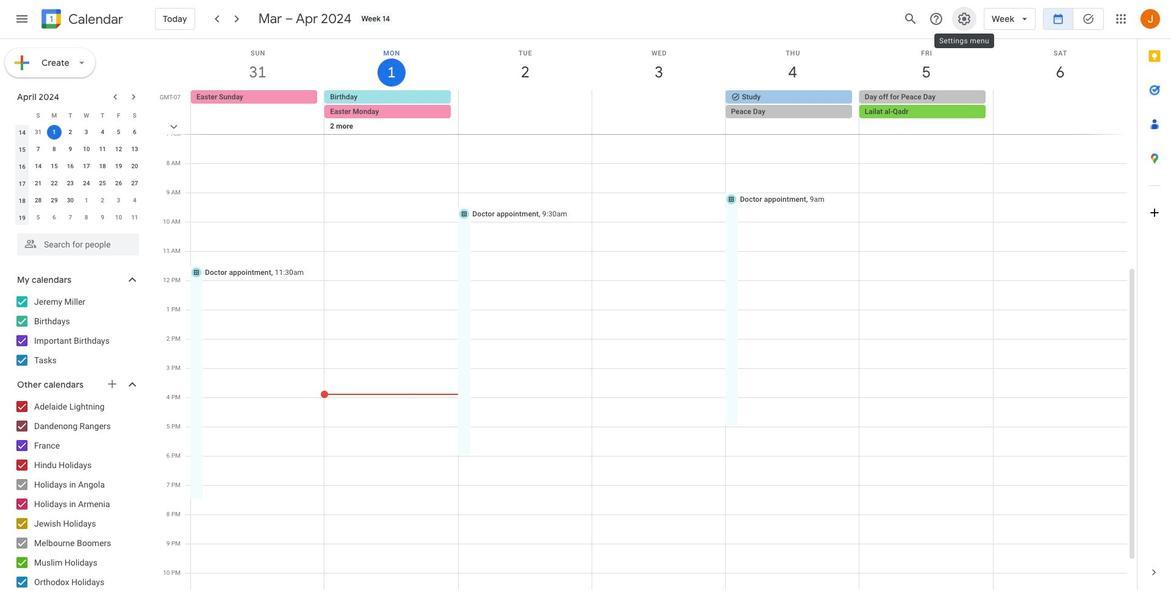 Task type: locate. For each thing, give the bounding box(es) containing it.
28 element
[[31, 193, 45, 208]]

may 2 element
[[95, 193, 110, 208]]

may 10 element
[[111, 211, 126, 225]]

24 element
[[79, 176, 94, 191]]

7 element
[[31, 142, 45, 157]]

22 element
[[47, 176, 62, 191]]

1, today element
[[47, 125, 62, 140]]

9 element
[[63, 142, 78, 157]]

19 element
[[111, 159, 126, 174]]

16 element
[[63, 159, 78, 174]]

may 7 element
[[63, 211, 78, 225]]

grid
[[156, 39, 1137, 591]]

heading
[[66, 12, 123, 27]]

row group inside april 2024 grid
[[14, 124, 143, 226]]

18 element
[[95, 159, 110, 174]]

column header
[[14, 107, 30, 124]]

29 element
[[47, 193, 62, 208]]

10 element
[[79, 142, 94, 157]]

21 element
[[31, 176, 45, 191]]

8 element
[[47, 142, 62, 157]]

settings menu image
[[957, 12, 972, 26]]

tab list
[[1138, 39, 1171, 556]]

cell
[[325, 90, 458, 149], [458, 90, 592, 149], [592, 90, 726, 149], [726, 90, 860, 149], [860, 90, 993, 149], [993, 90, 1127, 149], [46, 124, 62, 141]]

3 element
[[79, 125, 94, 140]]

row
[[185, 90, 1137, 149], [14, 107, 143, 124], [14, 124, 143, 141], [14, 141, 143, 158], [14, 158, 143, 175], [14, 175, 143, 192], [14, 192, 143, 209], [14, 209, 143, 226]]

may 11 element
[[127, 211, 142, 225]]

cell inside april 2024 grid
[[46, 124, 62, 141]]

april 2024 grid
[[12, 107, 143, 226]]

25 element
[[95, 176, 110, 191]]

12 element
[[111, 142, 126, 157]]

row group
[[14, 124, 143, 226]]

None search field
[[0, 229, 151, 256]]



Task type: describe. For each thing, give the bounding box(es) containing it.
may 6 element
[[47, 211, 62, 225]]

add other calendars image
[[106, 378, 118, 390]]

20 element
[[127, 159, 142, 174]]

5 element
[[111, 125, 126, 140]]

26 element
[[111, 176, 126, 191]]

15 element
[[47, 159, 62, 174]]

may 3 element
[[111, 193, 126, 208]]

my calendars list
[[2, 292, 151, 370]]

23 element
[[63, 176, 78, 191]]

may 8 element
[[79, 211, 94, 225]]

main drawer image
[[15, 12, 29, 26]]

may 4 element
[[127, 193, 142, 208]]

calendar element
[[39, 7, 123, 34]]

6 element
[[127, 125, 142, 140]]

column header inside april 2024 grid
[[14, 107, 30, 124]]

17 element
[[79, 159, 94, 174]]

may 5 element
[[31, 211, 45, 225]]

other calendars list
[[2, 397, 151, 591]]

may 9 element
[[95, 211, 110, 225]]

Search for people text field
[[24, 234, 132, 256]]

27 element
[[127, 176, 142, 191]]

30 element
[[63, 193, 78, 208]]

11 element
[[95, 142, 110, 157]]

13 element
[[127, 142, 142, 157]]

heading inside calendar element
[[66, 12, 123, 27]]

4 element
[[95, 125, 110, 140]]

14 element
[[31, 159, 45, 174]]

2 element
[[63, 125, 78, 140]]

march 31 element
[[31, 125, 45, 140]]

may 1 element
[[79, 193, 94, 208]]



Task type: vqa. For each thing, say whether or not it's contained in the screenshot.
6 PM
no



